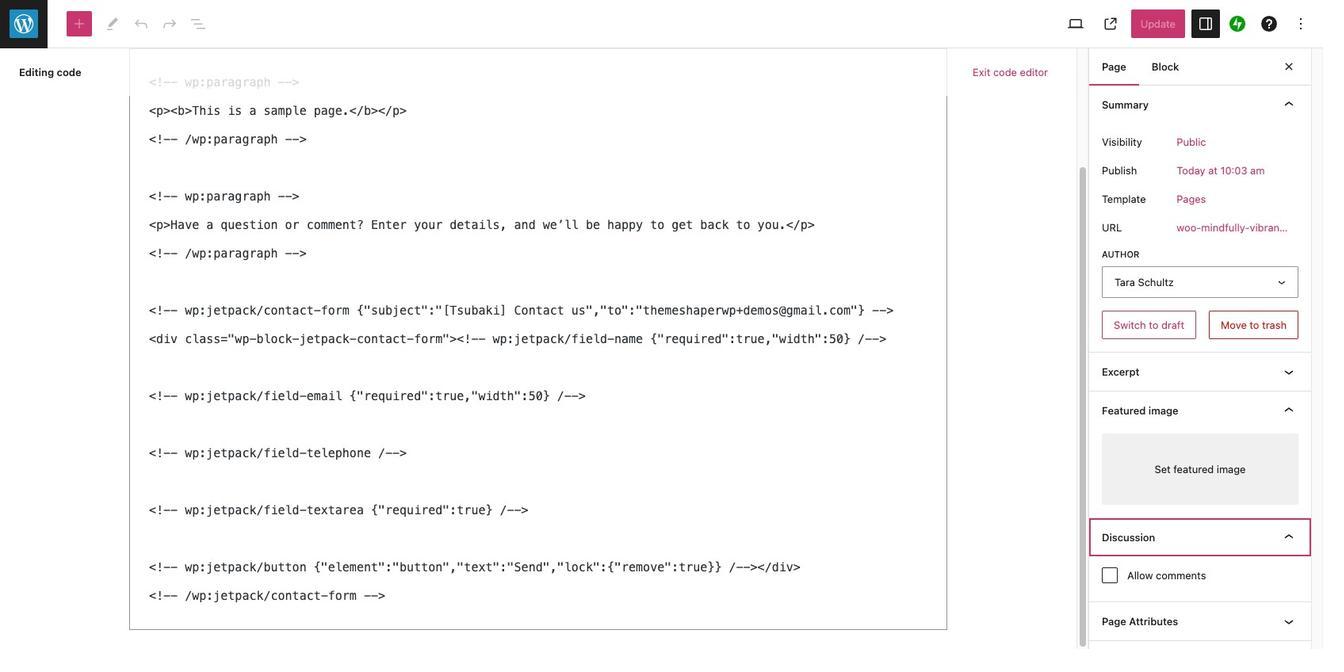 Task type: vqa. For each thing, say whether or not it's contained in the screenshot.
Switch To Draft button in the right of the page
yes



Task type: describe. For each thing, give the bounding box(es) containing it.
page for page
[[1102, 60, 1127, 73]]

discussion button
[[1089, 519, 1311, 557]]

code for exit
[[993, 66, 1017, 78]]

jetpack image
[[1230, 16, 1246, 32]]

page attributes button
[[1089, 603, 1311, 641]]

set featured image button
[[1102, 434, 1299, 505]]

comments
[[1156, 569, 1206, 582]]

featured
[[1102, 405, 1146, 417]]

discussion
[[1102, 532, 1155, 544]]

options image
[[1292, 14, 1311, 33]]

exit code editor
[[973, 66, 1048, 78]]

at
[[1209, 164, 1218, 177]]

code for editing
[[57, 66, 81, 78]]

public
[[1177, 136, 1206, 148]]

summary
[[1102, 98, 1149, 111]]

page attributes
[[1102, 616, 1178, 628]]

switch
[[1114, 319, 1146, 332]]

exit
[[973, 66, 991, 78]]

undo image
[[132, 14, 151, 33]]

block button
[[1139, 48, 1192, 86]]

pages button
[[1167, 185, 1216, 213]]

to for draft
[[1149, 319, 1159, 332]]

help image
[[1260, 14, 1279, 33]]

view page image
[[1101, 14, 1120, 33]]

set
[[1155, 463, 1171, 476]]

close settings image
[[1280, 57, 1299, 76]]

today at 10:03 am
[[1177, 164, 1265, 177]]

excerpt button
[[1089, 353, 1311, 391]]

summary button
[[1089, 86, 1311, 124]]

exit code editor button
[[963, 58, 1058, 86]]

move to trash button
[[1209, 311, 1299, 340]]

set featured image
[[1155, 463, 1246, 476]]

page for page attributes
[[1102, 616, 1127, 628]]

move
[[1221, 319, 1247, 332]]

allow
[[1127, 569, 1153, 582]]

draft
[[1162, 319, 1185, 332]]

to for trash
[[1250, 319, 1260, 332]]

move to trash
[[1221, 319, 1287, 332]]

featured
[[1174, 463, 1214, 476]]



Task type: locate. For each thing, give the bounding box(es) containing it.
page inside dropdown button
[[1102, 616, 1127, 628]]

0 vertical spatial image
[[1149, 405, 1179, 417]]

editor
[[1020, 66, 1048, 78]]

today at 10:03 am button
[[1167, 156, 1275, 185]]

10:03 am
[[1221, 164, 1265, 177]]

switch to draft
[[1114, 319, 1185, 332]]

image inside dropdown button
[[1149, 405, 1179, 417]]

preview image
[[1066, 14, 1085, 33]]

url
[[1102, 221, 1122, 234]]

1 vertical spatial image
[[1217, 463, 1246, 476]]

allow comments
[[1127, 569, 1206, 582]]

pages
[[1177, 193, 1206, 205]]

image
[[1149, 405, 1179, 417], [1217, 463, 1246, 476]]

0 vertical spatial page
[[1102, 60, 1127, 73]]

0 horizontal spatial code
[[57, 66, 81, 78]]

attributes
[[1129, 616, 1178, 628]]

redo image
[[160, 14, 179, 33]]

editing code
[[19, 66, 81, 78]]

0 horizontal spatial to
[[1149, 319, 1159, 332]]

1 page from the top
[[1102, 60, 1127, 73]]

to
[[1149, 319, 1159, 332], [1250, 319, 1260, 332]]

settings image
[[1196, 14, 1215, 33]]

code inside button
[[993, 66, 1017, 78]]

excerpt
[[1102, 366, 1140, 379]]

2 code from the left
[[993, 66, 1017, 78]]

image inside 'button'
[[1217, 463, 1246, 476]]

update
[[1141, 17, 1176, 30]]

switch to draft button
[[1102, 311, 1197, 340]]

publish
[[1102, 164, 1137, 177]]

author
[[1102, 249, 1140, 259]]

page up summary
[[1102, 60, 1127, 73]]

to inside move to trash button
[[1250, 319, 1260, 332]]

public button
[[1167, 128, 1216, 156]]

page left 'attributes'
[[1102, 616, 1127, 628]]

featured image button
[[1089, 392, 1311, 430]]

2 page from the top
[[1102, 616, 1127, 628]]

today
[[1177, 164, 1206, 177]]

Start writing with text or HTML text field
[[129, 48, 947, 630]]

template
[[1102, 193, 1146, 205]]

code
[[57, 66, 81, 78], [993, 66, 1017, 78]]

1 vertical spatial page
[[1102, 616, 1127, 628]]

editing
[[19, 66, 54, 78]]

featured image
[[1102, 405, 1179, 417]]

trash
[[1262, 319, 1287, 332]]

code right editing
[[57, 66, 81, 78]]

1 code from the left
[[57, 66, 81, 78]]

1 to from the left
[[1149, 319, 1159, 332]]

page
[[1102, 60, 1127, 73], [1102, 616, 1127, 628]]

0 horizontal spatial image
[[1149, 405, 1179, 417]]

Allow comments checkbox
[[1102, 567, 1118, 583]]

to inside switch to draft button
[[1149, 319, 1159, 332]]

block
[[1152, 60, 1179, 73]]

1 horizontal spatial code
[[993, 66, 1017, 78]]

update button
[[1131, 10, 1185, 38]]

visibility
[[1102, 136, 1142, 148]]

1 horizontal spatial image
[[1217, 463, 1246, 476]]

to left draft
[[1149, 319, 1159, 332]]

page inside 'button'
[[1102, 60, 1127, 73]]

to left "trash"
[[1250, 319, 1260, 332]]

2 to from the left
[[1250, 319, 1260, 332]]

code right exit
[[993, 66, 1017, 78]]

page button
[[1089, 48, 1139, 86]]

1 horizontal spatial to
[[1250, 319, 1260, 332]]



